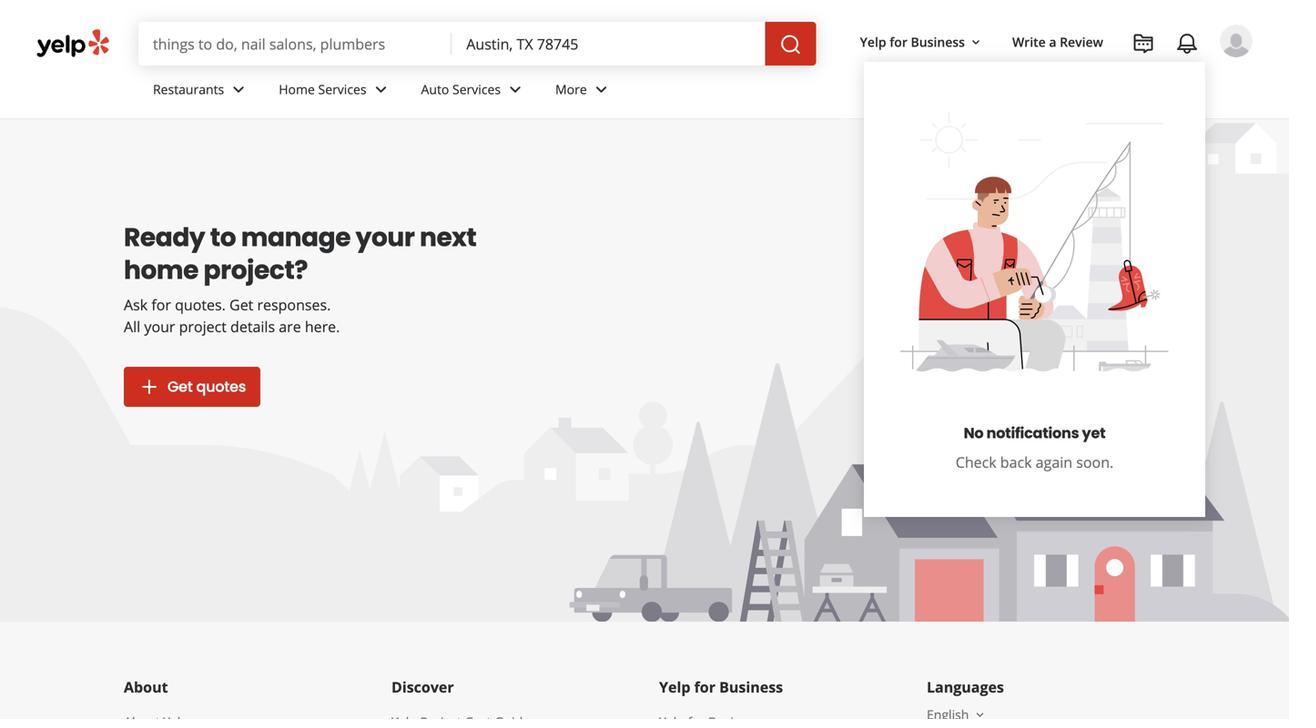 Task type: locate. For each thing, give the bounding box(es) containing it.
0 horizontal spatial yelp
[[659, 677, 691, 697]]

1 vertical spatial for
[[151, 295, 171, 315]]

are
[[279, 317, 301, 336]]

for inside button
[[890, 33, 908, 51]]

ready
[[124, 219, 205, 255]]

24 chevron down v2 image right auto services
[[504, 79, 526, 101]]

2 services from the left
[[453, 81, 501, 98]]

business categories element
[[138, 66, 1253, 118]]

1 vertical spatial yelp
[[659, 677, 691, 697]]

2 horizontal spatial 24 chevron down v2 image
[[591, 79, 613, 101]]

1 vertical spatial get
[[168, 377, 193, 397]]

0 horizontal spatial business
[[719, 677, 783, 697]]

1 vertical spatial yelp for business
[[659, 677, 783, 697]]

24 chevron down v2 image right more
[[591, 79, 613, 101]]

24 chevron down v2 image left 'auto'
[[370, 79, 392, 101]]

your left next on the left top of the page
[[356, 219, 415, 255]]

no
[[964, 423, 984, 443]]

get up the details in the left top of the page
[[230, 295, 253, 315]]

about
[[124, 677, 168, 697]]

0 vertical spatial yelp for business
[[860, 33, 965, 51]]

none field up more link
[[466, 34, 751, 54]]

home
[[124, 252, 199, 288]]

1 horizontal spatial get
[[230, 295, 253, 315]]

project
[[179, 317, 227, 336]]

None field
[[153, 34, 437, 54], [466, 34, 751, 54]]

0 horizontal spatial for
[[151, 295, 171, 315]]

2 vertical spatial for
[[694, 677, 716, 697]]

yet
[[1082, 423, 1106, 443]]

16 chevron down v2 image down languages
[[973, 708, 987, 719]]

24 chevron down v2 image inside home services link
[[370, 79, 392, 101]]

yelp inside button
[[860, 33, 886, 51]]

restaurants
[[153, 81, 224, 98]]

yelp for business
[[860, 33, 965, 51], [659, 677, 783, 697]]

0 horizontal spatial your
[[144, 317, 175, 336]]

your right all
[[144, 317, 175, 336]]

discover
[[392, 677, 454, 697]]

home services
[[279, 81, 367, 98]]

get inside button
[[168, 377, 193, 397]]

review
[[1060, 33, 1104, 51]]

3 24 chevron down v2 image from the left
[[591, 79, 613, 101]]

24 add v2 image
[[138, 376, 160, 398]]

2 24 chevron down v2 image from the left
[[504, 79, 526, 101]]

24 chevron down v2 image for home services
[[370, 79, 392, 101]]

1 horizontal spatial your
[[356, 219, 415, 255]]

ready to manage your next home project? ask for quotes. get responses. all your project details are here.
[[124, 219, 477, 336]]

16 chevron down v2 image inside yelp for business button
[[969, 35, 983, 50]]

2 horizontal spatial for
[[890, 33, 908, 51]]

write a review
[[1012, 33, 1104, 51]]

yelp for business inside yelp for business button
[[860, 33, 965, 51]]

your
[[356, 219, 415, 255], [144, 317, 175, 336]]

0 horizontal spatial get
[[168, 377, 193, 397]]

0 vertical spatial yelp
[[860, 33, 886, 51]]

auto services
[[421, 81, 501, 98]]

24 chevron down v2 image
[[370, 79, 392, 101], [504, 79, 526, 101], [591, 79, 613, 101]]

16 chevron down v2 image
[[969, 35, 983, 50], [973, 708, 987, 719]]

0 vertical spatial get
[[230, 295, 253, 315]]

responses.
[[257, 295, 331, 315]]

again
[[1036, 453, 1073, 472]]

manage
[[241, 219, 351, 255]]

0 vertical spatial 16 chevron down v2 image
[[969, 35, 983, 50]]

1 vertical spatial business
[[719, 677, 783, 697]]

1 horizontal spatial services
[[453, 81, 501, 98]]

for
[[890, 33, 908, 51], [151, 295, 171, 315], [694, 677, 716, 697]]

1 horizontal spatial none field
[[466, 34, 751, 54]]

none field "near"
[[466, 34, 751, 54]]

user actions element
[[846, 23, 1278, 517]]

business
[[911, 33, 965, 51], [719, 677, 783, 697]]

0 vertical spatial for
[[890, 33, 908, 51]]

1 none field from the left
[[153, 34, 437, 54]]

1 horizontal spatial yelp
[[860, 33, 886, 51]]

yelp
[[860, 33, 886, 51], [659, 677, 691, 697]]

16 chevron down v2 image left write
[[969, 35, 983, 50]]

services right 'auto'
[[453, 81, 501, 98]]

write a review link
[[1005, 25, 1111, 58]]

projects image
[[1133, 33, 1155, 55]]

1 horizontal spatial business
[[911, 33, 965, 51]]

none field up home
[[153, 34, 437, 54]]

home services link
[[264, 66, 407, 118]]

business inside button
[[911, 33, 965, 51]]

0 horizontal spatial none field
[[153, 34, 437, 54]]

1 services from the left
[[318, 81, 367, 98]]

services for auto services
[[453, 81, 501, 98]]

None search field
[[138, 22, 820, 66]]

0 vertical spatial your
[[356, 219, 415, 255]]

write
[[1012, 33, 1046, 51]]

for inside 'ready to manage your next home project? ask for quotes. get responses. all your project details are here.'
[[151, 295, 171, 315]]

0 vertical spatial business
[[911, 33, 965, 51]]

check
[[956, 453, 997, 472]]

0 horizontal spatial services
[[318, 81, 367, 98]]

get right 24 add v2 image
[[168, 377, 193, 397]]

get
[[230, 295, 253, 315], [168, 377, 193, 397]]

services right home
[[318, 81, 367, 98]]

languages
[[927, 677, 1004, 697]]

24 chevron down v2 image inside auto services link
[[504, 79, 526, 101]]

1 24 chevron down v2 image from the left
[[370, 79, 392, 101]]

0 horizontal spatial 24 chevron down v2 image
[[370, 79, 392, 101]]

24 chevron down v2 image inside more link
[[591, 79, 613, 101]]

services
[[318, 81, 367, 98], [453, 81, 501, 98]]

1 horizontal spatial 24 chevron down v2 image
[[504, 79, 526, 101]]

2 none field from the left
[[466, 34, 751, 54]]

1 horizontal spatial yelp for business
[[860, 33, 965, 51]]



Task type: vqa. For each thing, say whether or not it's contained in the screenshot.
'She'
no



Task type: describe. For each thing, give the bounding box(es) containing it.
home
[[279, 81, 315, 98]]

to
[[210, 219, 236, 255]]

get inside 'ready to manage your next home project? ask for quotes. get responses. all your project details are here.'
[[230, 295, 253, 315]]

1 vertical spatial your
[[144, 317, 175, 336]]

more
[[555, 81, 587, 98]]

1 vertical spatial 16 chevron down v2 image
[[973, 708, 987, 719]]

project?
[[204, 252, 308, 288]]

restaurants link
[[138, 66, 264, 118]]

soon.
[[1076, 453, 1114, 472]]

a
[[1049, 33, 1057, 51]]

notifications
[[987, 423, 1079, 443]]

error illustration image
[[880, 91, 1190, 401]]

services for home services
[[318, 81, 367, 98]]

none field find
[[153, 34, 437, 54]]

24 chevron down v2 image for auto services
[[504, 79, 526, 101]]

quotes
[[196, 377, 246, 397]]

1 horizontal spatial for
[[694, 677, 716, 697]]

get quotes button
[[124, 367, 261, 407]]

quotes.
[[175, 295, 226, 315]]

more link
[[541, 66, 627, 118]]

back
[[1000, 453, 1032, 472]]

0 horizontal spatial yelp for business
[[659, 677, 783, 697]]

here.
[[305, 317, 340, 336]]

details
[[230, 317, 275, 336]]

search image
[[780, 34, 802, 56]]

24 chevron down v2 image
[[228, 79, 250, 101]]

get quotes
[[168, 377, 246, 397]]

Near text field
[[466, 34, 751, 54]]

no notifications yet check back again soon.
[[956, 423, 1114, 472]]

notifications image
[[1176, 33, 1198, 55]]

auto
[[421, 81, 449, 98]]

all
[[124, 317, 140, 336]]

auto services link
[[407, 66, 541, 118]]

ask
[[124, 295, 148, 315]]

24 chevron down v2 image for more
[[591, 79, 613, 101]]

ruby a. image
[[1220, 25, 1253, 57]]

yelp for business button
[[853, 25, 991, 58]]

Find text field
[[153, 34, 437, 54]]

next
[[420, 219, 477, 255]]



